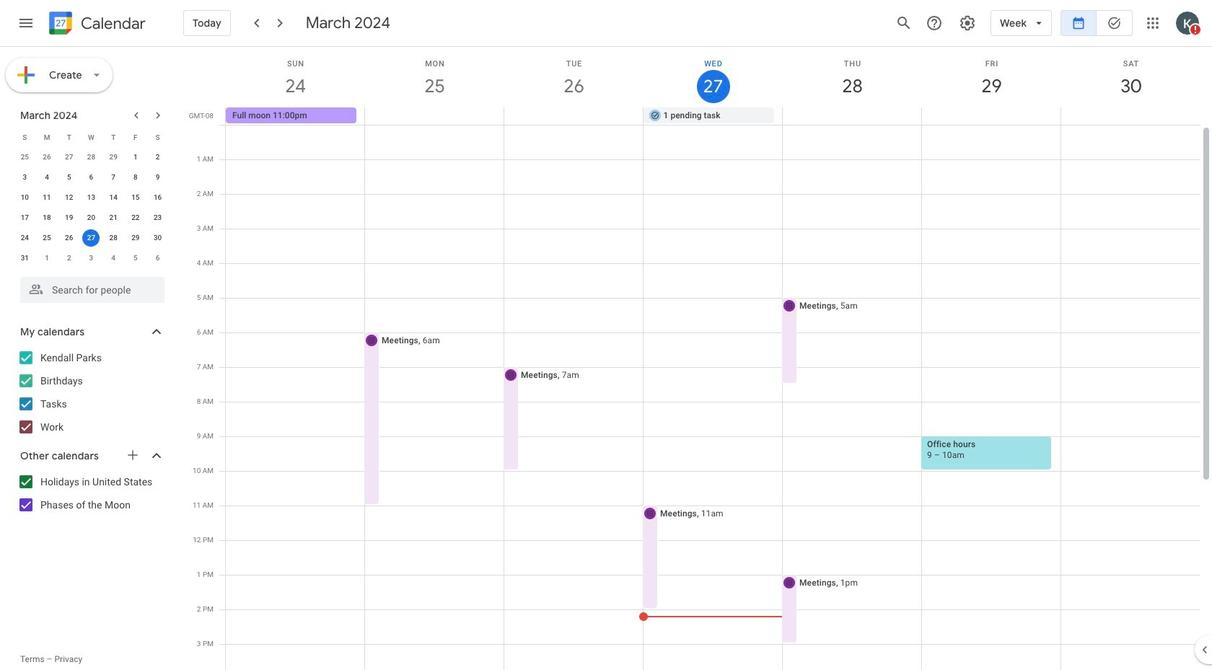 Task type: locate. For each thing, give the bounding box(es) containing it.
heading
[[78, 15, 146, 32]]

13 element
[[83, 189, 100, 206]]

add other calendars image
[[126, 448, 140, 463]]

row
[[219, 108, 1212, 125], [219, 125, 1201, 670], [14, 127, 169, 147], [14, 147, 169, 167], [14, 167, 169, 188], [14, 188, 169, 208], [14, 208, 169, 228], [14, 228, 169, 248], [14, 248, 169, 268]]

23 element
[[149, 209, 166, 227]]

settings menu image
[[959, 14, 977, 32]]

10 element
[[16, 189, 33, 206]]

april 2 element
[[60, 250, 78, 267]]

20 element
[[83, 209, 100, 227]]

16 element
[[149, 189, 166, 206]]

21 element
[[105, 209, 122, 227]]

february 29 element
[[105, 149, 122, 166]]

1 element
[[127, 149, 144, 166]]

5 element
[[60, 169, 78, 186]]

24 element
[[16, 230, 33, 247]]

april 6 element
[[149, 250, 166, 267]]

cell
[[365, 108, 504, 125], [504, 108, 643, 125], [783, 108, 922, 125], [922, 108, 1061, 125], [1061, 108, 1200, 125], [226, 125, 365, 670], [364, 125, 504, 670], [503, 125, 644, 670], [639, 125, 783, 670], [782, 125, 922, 670], [922, 125, 1062, 670], [1062, 125, 1201, 670], [80, 228, 102, 248]]

other calendars list
[[3, 471, 179, 517]]

18 element
[[38, 209, 56, 227]]

14 element
[[105, 189, 122, 206]]

april 4 element
[[105, 250, 122, 267]]

None search field
[[0, 271, 179, 303]]

main drawer image
[[17, 14, 35, 32]]

grid
[[185, 47, 1212, 670]]

22 element
[[127, 209, 144, 227]]

row group
[[14, 147, 169, 268]]

31 element
[[16, 250, 33, 267]]

april 3 element
[[83, 250, 100, 267]]

12 element
[[60, 189, 78, 206]]

15 element
[[127, 189, 144, 206]]

17 element
[[16, 209, 33, 227]]



Task type: vqa. For each thing, say whether or not it's contained in the screenshot.
"3" element
yes



Task type: describe. For each thing, give the bounding box(es) containing it.
calendar element
[[46, 9, 146, 40]]

25 element
[[38, 230, 56, 247]]

april 1 element
[[38, 250, 56, 267]]

2 element
[[149, 149, 166, 166]]

Search for people text field
[[29, 277, 156, 303]]

3 element
[[16, 169, 33, 186]]

26 element
[[60, 230, 78, 247]]

4 element
[[38, 169, 56, 186]]

march 2024 grid
[[14, 127, 169, 268]]

27, today element
[[83, 230, 100, 247]]

8 element
[[127, 169, 144, 186]]

april 5 element
[[127, 250, 144, 267]]

19 element
[[60, 209, 78, 227]]

6 element
[[83, 169, 100, 186]]

heading inside calendar element
[[78, 15, 146, 32]]

11 element
[[38, 189, 56, 206]]

9 element
[[149, 169, 166, 186]]

29 element
[[127, 230, 144, 247]]

february 25 element
[[16, 149, 33, 166]]

30 element
[[149, 230, 166, 247]]

7 element
[[105, 169, 122, 186]]

february 27 element
[[60, 149, 78, 166]]

my calendars list
[[3, 346, 179, 439]]

february 28 element
[[83, 149, 100, 166]]

february 26 element
[[38, 149, 56, 166]]

28 element
[[105, 230, 122, 247]]

cell inside the march 2024 grid
[[80, 228, 102, 248]]



